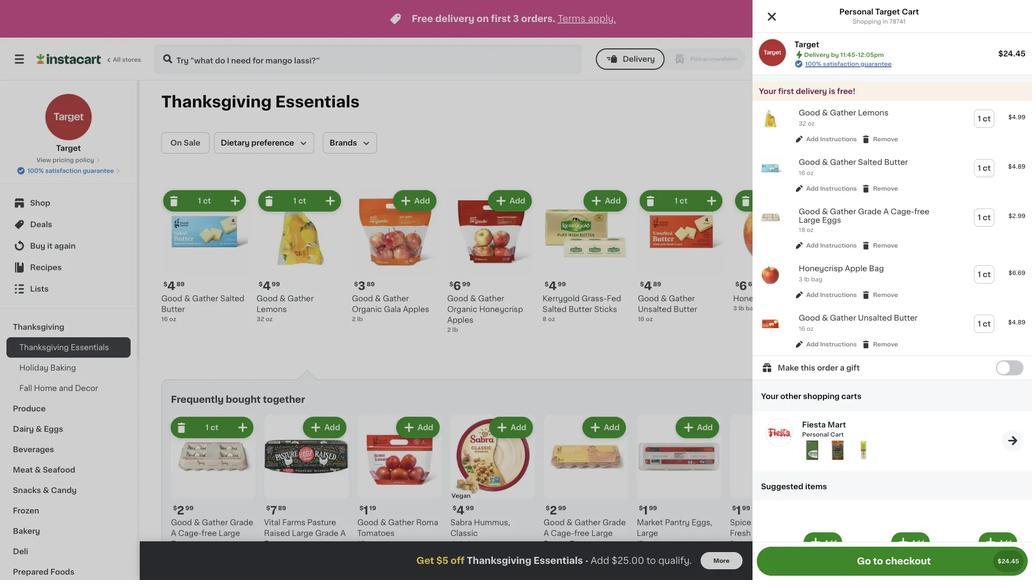 Task type: locate. For each thing, give the bounding box(es) containing it.
by inside delivery by 11:49-12:09pm link
[[890, 55, 901, 63]]

first right on
[[491, 14, 511, 23]]

your for your other shopping carts
[[761, 393, 779, 400]]

lemons inside thanksgiving essentials main content
[[257, 306, 287, 313]]

a for good & gather grade a cage-free large eggs 18 oz
[[883, 208, 889, 216]]

section containing 2
[[161, 379, 1016, 581]]

add instructions button for good & gather salted butter
[[795, 184, 857, 194]]

0 horizontal spatial apples
[[403, 306, 429, 313]]

1 horizontal spatial honeycrisp
[[733, 295, 777, 302]]

large left raised
[[219, 530, 240, 538]]

tomatoes down $ 1 19
[[357, 530, 395, 538]]

2 instructions from the top
[[820, 186, 857, 192]]

1 vertical spatial free
[[987, 306, 1003, 313]]

99
[[462, 281, 470, 287], [272, 281, 280, 287], [558, 281, 566, 287], [185, 506, 194, 512], [466, 506, 474, 512], [742, 506, 750, 512], [558, 506, 566, 512], [649, 506, 657, 512], [932, 506, 940, 512]]

$ 2 99 up brown
[[546, 505, 566, 516]]

$3.99 element
[[924, 279, 1011, 293]]

4 add instructions from the top
[[806, 292, 857, 298]]

$ for market pantry eggs, large
[[639, 506, 643, 512]]

market
[[637, 519, 663, 527]]

3 left count
[[730, 541, 734, 547]]

decor
[[75, 385, 98, 392]]

0 horizontal spatial delivery
[[435, 14, 474, 23]]

frequently
[[171, 395, 224, 404]]

2 vertical spatial target
[[56, 145, 81, 152]]

$ 2 99 up good & gather grade a cage-free large eggs
[[173, 505, 194, 516]]

salted
[[858, 159, 882, 166], [220, 295, 244, 302], [543, 306, 567, 313]]

lb inside good & gather roma tomatoes 1 lb
[[361, 541, 367, 547]]

tomatoes for 89
[[823, 530, 861, 538]]

1 horizontal spatial good & gather lemons 32 oz
[[799, 109, 889, 127]]

2 horizontal spatial organic
[[955, 306, 985, 313]]

personal inside fiesta mart personal cart
[[802, 432, 829, 438]]

0 vertical spatial thanksgiving essentials
[[161, 94, 360, 110]]

to inside treatment tracker modal dialog
[[646, 557, 656, 566]]

apples inside "good & gather organic honeycrisp apples 2 lb"
[[447, 316, 474, 324]]

large for good & gather grade a cage-free large eggs 18 oz
[[799, 217, 820, 224]]

1 vertical spatial lemons
[[257, 306, 287, 313]]

beverages link
[[6, 440, 131, 460]]

salted for kerrygold grass-fed salted butter sticks
[[543, 306, 567, 313]]

add instructions down good & gather lemons button
[[806, 136, 857, 142]]

remove for good & gather salted butter
[[873, 186, 898, 192]]

good inside good & gather roma tomatoes 1 lb
[[357, 519, 378, 527]]

cage- for good & gather grade a cage-free large eggs 18 oz
[[891, 208, 914, 216]]

organic for 6
[[447, 306, 477, 313]]

2 1 ct button from the top
[[975, 160, 994, 177]]

1 horizontal spatial target
[[795, 41, 819, 48]]

(169)
[[490, 542, 505, 548]]

0 vertical spatial bag
[[811, 277, 822, 283]]

large for good & gather grade a cage-free large brown eggs
[[591, 530, 613, 538]]

target up in
[[875, 8, 900, 16]]

delivery left "is"
[[796, 88, 827, 95]]

•
[[585, 557, 589, 565]]

$ inside $ 1 19
[[359, 506, 363, 512]]

top flight memo book image
[[802, 441, 822, 460]]

4 for good & gather lemons
[[263, 281, 271, 292]]

your other shopping carts
[[761, 393, 862, 400]]

1 vertical spatial honeycrisp
[[733, 295, 777, 302]]

fl
[[925, 551, 930, 557]]

0 vertical spatial unsalted
[[881, 295, 915, 302]]

0 vertical spatial good & gather lemons 32 oz
[[799, 109, 889, 127]]

0 vertical spatial 100% satisfaction guarantee
[[805, 61, 892, 67]]

free for good & gather grade a cage-free large brown eggs
[[574, 530, 589, 538]]

grade down good & gather salted butter button
[[858, 208, 882, 216]]

large inside "good & gather grade a cage-free large eggs 18 oz"
[[799, 217, 820, 224]]

product group containing pacific foods low sodium organic free range chicken broth
[[924, 188, 1011, 354]]

remove button down (1.37k)
[[861, 340, 898, 350]]

a for good & gather grade a cage-free large eggs
[[171, 530, 176, 538]]

tomatoes down 3 89
[[823, 530, 861, 538]]

all
[[113, 57, 121, 63]]

3 1 ct button from the top
[[975, 209, 994, 226]]

3 instructions from the top
[[820, 243, 857, 249]]

remove down good & gather grade a cage-free large eggs button
[[873, 243, 898, 249]]

0 vertical spatial guarantee
[[861, 61, 892, 67]]

1 vertical spatial honeycrisp apple bag 3 lb bag
[[733, 295, 818, 311]]

0 vertical spatial honeycrisp apple bag 3 lb bag
[[799, 265, 884, 283]]

essentials inside treatment tracker modal dialog
[[534, 557, 583, 566]]

0 horizontal spatial first
[[491, 14, 511, 23]]

remove down (1.37k)
[[873, 342, 898, 348]]

3 organic from the left
[[955, 306, 985, 313]]

shopping
[[853, 19, 881, 24]]

0 horizontal spatial cage-
[[178, 530, 202, 538]]

to right $25.00
[[646, 557, 656, 566]]

0 horizontal spatial salted
[[220, 295, 244, 302]]

snacks & candy
[[13, 487, 77, 495]]

add instructions up honeycrisp apple bag button
[[806, 243, 857, 249]]

99 for market pantry eggs, large
[[649, 506, 657, 512]]

instructions for lemons
[[820, 136, 857, 142]]

add button for good & gather grade a cage-free large brown eggs
[[583, 418, 625, 437]]

grade for good & gather grade a cage-free large eggs 18 oz
[[858, 208, 882, 216]]

remove up good & gather salted butter button
[[873, 136, 898, 142]]

4 instructions from the top
[[820, 292, 857, 298]]

your first delivery is free!
[[759, 88, 856, 95]]

$ for vital farms pasture raised large grade a eggs
[[266, 506, 270, 512]]

$ 1 99 for spice
[[732, 505, 750, 516]]

1 ct button for good & gather salted butter
[[975, 160, 994, 177]]

add button for kerrygold grass-fed salted butter sticks
[[585, 191, 626, 211]]

on
[[477, 14, 489, 23]]

1 vertical spatial target
[[795, 41, 819, 48]]

good & gather salted butter image
[[759, 157, 782, 180]]

target
[[875, 8, 900, 16], [795, 41, 819, 48], [56, 145, 81, 152]]

original,
[[916, 541, 948, 548]]

1 remove button from the top
[[861, 134, 898, 144]]

cart up delivery by 11:49-12:09pm
[[902, 8, 919, 16]]

grade inside "good & gather grade a cage-free large eggs 18 oz"
[[858, 208, 882, 216]]

99 inside $ 6 99
[[462, 281, 470, 287]]

target inside personal target cart shopping in 78741
[[875, 8, 900, 16]]

remove up good & gather grade a cage-free large eggs button
[[873, 186, 898, 192]]

2 horizontal spatial free
[[914, 208, 930, 216]]

1 horizontal spatial good & gather salted butter 16 oz
[[799, 159, 908, 176]]

instructions
[[820, 136, 857, 142], [820, 186, 857, 192], [820, 243, 857, 249], [820, 292, 857, 298], [820, 342, 857, 348]]

3 remove button from the top
[[861, 241, 898, 251]]

2 6 from the left
[[739, 281, 747, 292]]

4 remove from the top
[[873, 292, 898, 298]]

1 horizontal spatial lemons
[[858, 109, 889, 117]]

apple down honeycrisp apple bag image
[[779, 295, 801, 302]]

unsalted
[[881, 295, 915, 302], [638, 306, 672, 313], [858, 315, 892, 322]]

personal up 'shopping'
[[839, 8, 873, 16]]

$4.99
[[1008, 114, 1026, 120]]

large inside good & gather grade a cage-free large eggs
[[219, 530, 240, 538]]

cage- inside good & gather grade a cage-free large eggs
[[178, 530, 202, 538]]

land
[[829, 295, 847, 302]]

product group containing good & gather salted butter
[[753, 151, 1032, 200]]

product group
[[753, 101, 1032, 151], [753, 151, 1032, 200], [753, 200, 1032, 257], [753, 257, 1032, 307], [753, 307, 1032, 356]]

apple
[[845, 265, 867, 273], [779, 295, 801, 302]]

$ 2 99 for good & gather grade a cage-free large brown eggs
[[546, 505, 566, 516]]

remove button up good & gather salted butter button
[[861, 134, 898, 144]]

eggs inside vital farms pasture raised large grade a eggs
[[264, 541, 283, 548]]

1 add instructions button from the top
[[795, 134, 857, 144]]

78741 up your first delivery is free! at the top right of page
[[776, 55, 799, 63]]

large down farms
[[292, 530, 313, 538]]

3 left "orders."
[[513, 14, 519, 23]]

1 horizontal spatial $ 2 99
[[546, 505, 566, 516]]

$4.89 right broth
[[1008, 320, 1026, 326]]

items in cart element
[[802, 441, 873, 463]]

holiday baking link
[[6, 358, 131, 378]]

10 oz
[[450, 551, 466, 556]]

add instructions for grade
[[806, 243, 857, 249]]

$ inside $ 6 99
[[449, 281, 453, 287]]

1 vertical spatial unsalted
[[638, 306, 672, 313]]

4 for kerrygold grass-fed salted butter sticks
[[549, 281, 557, 292]]

89 inside 3 89
[[838, 506, 846, 512]]

salted for good & gather salted butter
[[220, 295, 244, 302]]

1 vertical spatial 32
[[257, 316, 264, 322]]

remove honeycrisp apple bag image
[[739, 195, 752, 207]]

good & gather unsalted butter 16 oz inside product group
[[799, 315, 918, 332]]

gift
[[846, 365, 860, 372]]

2 $ 1 99 from the left
[[639, 505, 657, 516]]

2 add instructions button from the top
[[795, 184, 857, 194]]

your up good & gather lemons image
[[759, 88, 776, 95]]

$ for kerrygold grass-fed salted butter sticks
[[545, 281, 549, 287]]

organic up 'chicken'
[[955, 306, 985, 313]]

snacks & candy link
[[6, 481, 131, 501]]

remove button down "good & gather grade a cage-free large eggs 18 oz"
[[861, 241, 898, 251]]

2 horizontal spatial target
[[875, 8, 900, 16]]

0 vertical spatial free
[[412, 14, 433, 23]]

by
[[831, 52, 839, 58], [890, 55, 901, 63]]

2 horizontal spatial honeycrisp
[[799, 265, 843, 273]]

tomatoes inside good & gather grape tomatoes 10 oz
[[823, 530, 861, 538]]

instructions down honeycrisp apple bag button
[[820, 292, 857, 298]]

service type group
[[596, 48, 746, 70]]

$4.89 down $4.99
[[1008, 164, 1026, 170]]

unsalted inside product group
[[858, 315, 892, 322]]

99 for sabra hummus, classic
[[466, 506, 474, 512]]

5 remove from the top
[[873, 342, 898, 348]]

0 horizontal spatial free
[[412, 14, 433, 23]]

2 horizontal spatial salted
[[858, 159, 882, 166]]

add instructions for lemons
[[806, 136, 857, 142]]

1 instructions from the top
[[820, 136, 857, 142]]

2 product group from the top
[[753, 151, 1032, 200]]

add
[[806, 136, 819, 142], [806, 186, 819, 192], [414, 197, 430, 205], [510, 197, 525, 205], [605, 197, 621, 205], [806, 243, 819, 249], [806, 292, 819, 298], [806, 342, 819, 348], [324, 424, 340, 432], [418, 424, 433, 432], [511, 424, 526, 432], [604, 424, 620, 432], [697, 424, 713, 432], [790, 424, 806, 432], [824, 540, 837, 546], [912, 540, 924, 546], [999, 540, 1012, 546], [591, 557, 609, 566]]

5 add instructions from the top
[[806, 342, 857, 348]]

add instructions button up honeycrisp apple bag button
[[795, 241, 857, 251]]

world
[[753, 519, 775, 527]]

foods down $3.99 element
[[951, 295, 975, 302]]

1 vertical spatial personal
[[802, 432, 829, 438]]

gather
[[830, 109, 856, 117], [830, 159, 856, 166], [830, 208, 856, 216], [192, 295, 218, 302], [478, 295, 504, 302], [288, 295, 314, 302], [383, 295, 409, 302], [669, 295, 695, 302], [830, 315, 856, 322], [202, 519, 228, 527], [388, 519, 414, 527], [575, 519, 601, 527], [854, 519, 880, 527]]

5 1 ct button from the top
[[975, 316, 994, 333]]

first
[[491, 14, 511, 23], [778, 88, 794, 95]]

0 horizontal spatial $ 1 99
[[639, 505, 657, 516]]

0 horizontal spatial good & gather unsalted butter 16 oz
[[638, 295, 697, 322]]

pricing
[[53, 157, 74, 163]]

stores
[[122, 57, 141, 63]]

$ for good & gather roma tomatoes
[[359, 506, 363, 512]]

free for good & gather grade a cage-free large eggs
[[202, 530, 217, 538]]

11:49-
[[903, 55, 927, 63]]

bag down $ 6 69
[[746, 305, 757, 311]]

honeycrisp
[[799, 265, 843, 273], [733, 295, 777, 302], [479, 306, 523, 313]]

1 horizontal spatial cage-
[[551, 530, 574, 538]]

cage-
[[891, 208, 914, 216], [178, 530, 202, 538], [551, 530, 574, 538]]

0 vertical spatial satisfaction
[[823, 61, 859, 67]]

thanksgiving inside thanksgiving essentials link
[[19, 344, 69, 352]]

0 vertical spatial apples
[[403, 306, 429, 313]]

1 vertical spatial guarantee
[[83, 168, 114, 174]]

first inside limited time offer region
[[491, 14, 511, 23]]

bag inside product group
[[869, 265, 884, 273]]

free delivery on first 3 orders. terms apply.
[[412, 14, 616, 23]]

tropicana 100% orange juice, original, no pulp 52 fl oz
[[916, 519, 979, 557]]

69
[[748, 281, 756, 287]]

1 $4.89 from the top
[[1008, 164, 1026, 170]]

& inside "dairy & eggs" link
[[36, 426, 42, 433]]

delivery by 11:49-12:09pm
[[853, 55, 962, 63]]

instructions for salted
[[820, 186, 857, 192]]

100% up 'juice,'
[[955, 519, 976, 527]]

32 inside thanksgiving essentials main content
[[257, 316, 264, 322]]

$4.89 for good & gather salted butter
[[1008, 164, 1026, 170]]

2 horizontal spatial cage-
[[891, 208, 914, 216]]

good & gather unsalted butter 16 oz
[[638, 295, 697, 322], [799, 315, 918, 332]]

$24.45
[[998, 50, 1026, 58], [998, 559, 1019, 565]]

3 add instructions from the top
[[806, 243, 857, 249]]

shop link
[[6, 192, 131, 214]]

$ 2 99 for good & gather grade a cage-free large eggs
[[173, 505, 194, 516]]

2 remove from the top
[[873, 186, 898, 192]]

lb down honeycrisp apple bag button
[[804, 277, 810, 283]]

remove for good & gather lemons
[[873, 136, 898, 142]]

1 ct button for good & gather grade a cage-free large eggs
[[975, 209, 994, 226]]

add instructions button up order
[[795, 340, 857, 350]]

3 product group from the top
[[753, 200, 1032, 257]]

& inside "snacks & candy" "link"
[[43, 487, 49, 495]]

grade left market
[[603, 519, 626, 527]]

grade for good & gather grade a cage-free large brown eggs
[[603, 519, 626, 527]]

get $5 off thanksgiving essentials • add $25.00 to qualify.
[[416, 557, 692, 566]]

0 horizontal spatial $ 4 89
[[163, 281, 185, 292]]

unsalted down land o lakes unsalted butter
[[858, 315, 892, 322]]

add instructions for salted
[[806, 186, 857, 192]]

unsalted down $4.89 original price: $7.89 element
[[881, 295, 915, 302]]

2 add instructions from the top
[[806, 186, 857, 192]]

0 horizontal spatial 32
[[257, 316, 264, 322]]

bic ball pens, black ink, xtra life, medium image
[[828, 441, 847, 460]]

delivery
[[804, 52, 830, 58], [853, 55, 888, 63], [623, 55, 655, 63]]

instructions for unsalted
[[820, 342, 857, 348]]

add instructions button down honeycrisp apple bag button
[[795, 290, 857, 300]]

1
[[978, 115, 981, 123], [978, 164, 981, 172], [198, 197, 201, 205], [293, 197, 296, 205], [675, 197, 678, 205], [978, 214, 981, 221], [978, 271, 981, 279], [978, 320, 981, 328], [205, 424, 209, 432], [736, 505, 741, 516], [363, 505, 368, 516], [643, 505, 648, 516], [357, 541, 360, 547]]

add button for vital farms pasture raised large grade a eggs
[[304, 418, 345, 437]]

thanksgiving essentials
[[161, 94, 360, 110], [19, 344, 109, 352]]

pasture
[[307, 519, 336, 527]]

0 vertical spatial 78741
[[889, 19, 906, 24]]

bag right count
[[755, 541, 766, 547]]

free inside "good & gather grade a cage-free large eggs 18 oz"
[[914, 208, 930, 216]]

remove button for good & gather salted butter
[[861, 184, 898, 194]]

salted inside product group
[[858, 159, 882, 166]]

89 inside $ 3 89
[[367, 281, 375, 287]]

1 vertical spatial satisfaction
[[45, 168, 81, 174]]

thanksgiving up holiday baking
[[19, 344, 69, 352]]

0 horizontal spatial lemons
[[257, 306, 287, 313]]

1 vertical spatial apple
[[779, 295, 801, 302]]

instructions up a
[[820, 342, 857, 348]]

4 add instructions button from the top
[[795, 290, 857, 300]]

remove for honeycrisp apple bag
[[873, 292, 898, 298]]

0 horizontal spatial to
[[646, 557, 656, 566]]

target up view pricing policy link
[[56, 145, 81, 152]]

orange
[[916, 530, 944, 538]]

1 horizontal spatial salted
[[543, 306, 567, 313]]

2 vertical spatial honeycrisp
[[479, 306, 523, 313]]

honeycrisp apple bag 3 lb bag up good & gather unsalted butter icon
[[733, 295, 818, 311]]

1 organic from the left
[[447, 306, 477, 313]]

1 product group from the top
[[753, 101, 1032, 151]]

3 right honeycrisp apple bag image
[[799, 277, 803, 283]]

1 vertical spatial 100% satisfaction guarantee
[[27, 168, 114, 174]]

delivery by 11:45-12:05pm
[[804, 52, 884, 58]]

19
[[369, 506, 376, 512]]

1 horizontal spatial tomatoes
[[823, 530, 861, 538]]

thanksgiving down (169) at the bottom left of page
[[467, 557, 531, 566]]

1 horizontal spatial apples
[[447, 316, 474, 324]]

delivery left on
[[435, 14, 474, 23]]

butter inside 'kerrygold grass-fed salted butter sticks 8 oz'
[[569, 306, 592, 313]]

0 horizontal spatial foods
[[50, 569, 74, 576]]

5 button
[[975, 46, 1019, 72]]

2 tomatoes from the left
[[823, 530, 861, 538]]

0 horizontal spatial guarantee
[[83, 168, 114, 174]]

0 vertical spatial $4.89
[[1008, 164, 1026, 170]]

add instructions button down good & gather salted butter button
[[795, 184, 857, 194]]

4 for good & gather salted butter
[[167, 281, 175, 292]]

remove good & gather unsalted butter image
[[644, 195, 657, 207]]

$ 4 99
[[259, 281, 280, 292], [545, 281, 566, 292], [453, 505, 474, 516]]

instructions up honeycrisp apple bag button
[[820, 243, 857, 249]]

89 inside $ 7 89
[[278, 506, 286, 512]]

bag inside spice world garlic, fresh 3 count bag
[[755, 541, 766, 547]]

remove good & gather grade a cage-free large eggs image
[[175, 421, 188, 434]]

5 instructions from the top
[[820, 342, 857, 348]]

1 ct inside item carousel region
[[205, 424, 218, 432]]

good & gather grape tomatoes 10 oz
[[823, 519, 905, 547]]

spice world garlic, fresh 3 count bag
[[730, 519, 801, 547]]

3 remove from the top
[[873, 243, 898, 249]]

add instructions down honeycrisp apple bag button
[[806, 292, 857, 298]]

instacart logo image
[[37, 53, 101, 66]]

(1.37k)
[[868, 317, 889, 323]]

cage- for good & gather grade a cage-free large brown eggs
[[551, 530, 574, 538]]

None search field
[[154, 44, 582, 74]]

and
[[59, 385, 73, 392]]

1 horizontal spatial $ 4 99
[[453, 505, 474, 516]]

0 horizontal spatial 78741
[[776, 55, 799, 63]]

good & gather roma tomatoes 1 lb
[[357, 519, 438, 547]]

2 $ 2 99 from the left
[[546, 505, 566, 516]]

0 horizontal spatial apple
[[779, 295, 801, 302]]

3 up good & gather grape tomatoes 10 oz
[[829, 505, 837, 516]]

increment quantity of good & gather grade a cage-free large eggs image
[[236, 421, 249, 434]]

satisfaction down delivery by 11:45-12:05pm at the right of the page
[[823, 61, 859, 67]]

add button for good & gather organic honeycrisp apples
[[489, 191, 531, 211]]

unsalted right sticks
[[638, 306, 672, 313]]

0 horizontal spatial free
[[202, 530, 217, 538]]

5 remove button from the top
[[861, 340, 898, 350]]

your left the other
[[761, 393, 779, 400]]

1 vertical spatial good & gather salted butter 16 oz
[[161, 295, 244, 322]]

delivery for delivery by 11:49-12:09pm
[[853, 55, 888, 63]]

& inside meat & seafood link
[[35, 467, 41, 474]]

target right 'target' image
[[795, 41, 819, 48]]

0 vertical spatial bag
[[869, 265, 884, 273]]

2 $4.89 from the top
[[1008, 320, 1026, 326]]

bag down honeycrisp apple bag button
[[811, 277, 822, 283]]

1 tomatoes from the left
[[357, 530, 395, 538]]

2 $ 4 89 from the left
[[640, 281, 661, 292]]

2 vertical spatial bag
[[755, 541, 766, 547]]

section
[[161, 379, 1016, 581]]

1 horizontal spatial first
[[778, 88, 794, 95]]

1 horizontal spatial apple
[[845, 265, 867, 273]]

lb down $ 6 99
[[452, 327, 458, 333]]

3 add instructions button from the top
[[795, 241, 857, 251]]

2 horizontal spatial essentials
[[534, 557, 583, 566]]

large up 18
[[799, 217, 820, 224]]

increment quantity of good & gather lemons image
[[324, 195, 337, 207]]

lb down $ 1 19
[[361, 541, 367, 547]]

2 organic from the left
[[352, 306, 382, 313]]

apples inside good & gather organic gala apples 2 lb
[[403, 306, 429, 313]]

remove for good & gather grade a cage-free large eggs
[[873, 243, 898, 249]]

target image
[[759, 39, 786, 66]]

organic down $ 6 99
[[447, 306, 477, 313]]

100%
[[805, 61, 822, 67], [27, 168, 44, 174], [955, 519, 976, 527]]

brown
[[544, 541, 568, 548]]

89 for good & gather salted butter
[[176, 281, 185, 287]]

1 vertical spatial 78741
[[776, 55, 799, 63]]

remove down $7.89
[[873, 292, 898, 298]]

1 $ 1 99 from the left
[[732, 505, 750, 516]]

guarantee inside button
[[83, 168, 114, 174]]

2 vertical spatial essentials
[[534, 557, 583, 566]]

it
[[47, 242, 52, 250]]

target logo image
[[45, 94, 92, 141]]

1 horizontal spatial guarantee
[[861, 61, 892, 67]]

3 up good & gather organic gala apples 2 lb
[[358, 281, 365, 292]]

satisfaction down pricing
[[45, 168, 81, 174]]

1 add instructions from the top
[[806, 136, 857, 142]]

grade left vital
[[230, 519, 253, 527]]

0 horizontal spatial tomatoes
[[357, 530, 395, 538]]

personal down 'fiesta'
[[802, 432, 829, 438]]

apples down $ 6 99
[[447, 316, 474, 324]]

remove button for good & gather grade a cage-free large eggs
[[861, 241, 898, 251]]

remove button for honeycrisp apple bag
[[861, 290, 898, 300]]

grade inside good & gather grade a cage-free large eggs
[[230, 519, 253, 527]]

treatment tracker modal dialog
[[140, 542, 1032, 581]]

100% down view at the left top
[[27, 168, 44, 174]]

0 vertical spatial personal
[[839, 8, 873, 16]]

2 remove button from the top
[[861, 184, 898, 194]]

10 inside good & gather grape tomatoes 10 oz
[[823, 541, 830, 547]]

produce
[[13, 405, 46, 413]]

add instructions down good & gather salted butter button
[[806, 186, 857, 192]]

0 horizontal spatial delivery
[[623, 55, 655, 63]]

0 horizontal spatial target
[[56, 145, 81, 152]]

dixon ticonderoga company dixon pencils, no. 2 hb image
[[854, 441, 873, 460]]

personal target cart shopping in 78741
[[839, 8, 919, 24]]

$ for good & gather organic gala apples
[[354, 281, 358, 287]]

foods down deli link
[[50, 569, 74, 576]]

remove button
[[861, 134, 898, 144], [861, 184, 898, 194], [861, 241, 898, 251], [861, 290, 898, 300], [861, 340, 898, 350]]

product group containing good & gather grade a cage-free large eggs
[[753, 200, 1032, 257]]

honeycrisp apple bag 3 lb bag up land
[[799, 265, 884, 283]]

0 vertical spatial good & gather salted butter 16 oz
[[799, 159, 908, 176]]

0 vertical spatial honeycrisp
[[799, 265, 843, 273]]

go to cart image
[[1006, 435, 1019, 447]]

0 horizontal spatial honeycrisp
[[479, 306, 523, 313]]

10 up off
[[450, 551, 457, 556]]

remove button up (1.37k)
[[861, 290, 898, 300]]

2 down $ 3 89
[[352, 316, 356, 322]]

1 horizontal spatial by
[[890, 55, 901, 63]]

0 horizontal spatial bag
[[803, 295, 818, 302]]

frequently bought together
[[171, 395, 305, 404]]

& inside good & gather grape tomatoes 10 oz
[[846, 519, 852, 527]]

0 horizontal spatial thanksgiving essentials
[[19, 344, 109, 352]]

qualify.
[[658, 557, 692, 566]]

1 1 ct button from the top
[[975, 110, 994, 127]]

spice
[[730, 519, 751, 527]]

0 horizontal spatial good & gather lemons 32 oz
[[257, 295, 314, 322]]

6 up "good & gather organic honeycrisp apples 2 lb"
[[453, 281, 461, 292]]

a inside "good & gather grade a cage-free large eggs 18 oz"
[[883, 208, 889, 216]]

by left 11:45-
[[831, 52, 839, 58]]

1 horizontal spatial 100%
[[805, 61, 822, 67]]

5 add instructions button from the top
[[795, 340, 857, 350]]

product group containing good & gather lemons
[[753, 101, 1032, 151]]

instructions for grade
[[820, 243, 857, 249]]

instructions down good & gather lemons button
[[820, 136, 857, 142]]

$4.89 for good & gather unsalted butter
[[1008, 320, 1026, 326]]

$
[[163, 281, 167, 287], [449, 281, 453, 287], [735, 281, 739, 287], [259, 281, 263, 287], [354, 281, 358, 287], [545, 281, 549, 287], [640, 281, 644, 287], [173, 506, 177, 512], [453, 506, 457, 512], [732, 506, 736, 512], [266, 506, 270, 512], [359, 506, 363, 512], [546, 506, 550, 512], [639, 506, 643, 512]]

0 horizontal spatial personal
[[802, 432, 829, 438]]

$ for good & gather grade a cage-free large brown eggs
[[546, 506, 550, 512]]

1 horizontal spatial organic
[[447, 306, 477, 313]]

good & gather unsalted butter 16 oz inside thanksgiving essentials main content
[[638, 295, 697, 322]]

tomatoes inside good & gather roma tomatoes 1 lb
[[357, 530, 395, 538]]

cart inside personal target cart shopping in 78741
[[902, 8, 919, 16]]

100% satisfaction guarantee down view pricing policy link
[[27, 168, 114, 174]]

apples
[[403, 306, 429, 313], [447, 316, 474, 324]]

2 horizontal spatial $ 4 99
[[545, 281, 566, 292]]

large down market
[[637, 530, 658, 538]]

go
[[857, 557, 871, 566]]

$ for honeycrisp apple bag
[[735, 281, 739, 287]]

100% satisfaction guarantee down 11:45-
[[805, 61, 892, 67]]

$ for good & gather lemons
[[259, 281, 263, 287]]

★★★★★
[[829, 316, 866, 323], [829, 316, 866, 323], [450, 540, 488, 548], [450, 540, 488, 548]]

10 down 3 89
[[823, 541, 830, 547]]

4 product group from the top
[[753, 257, 1032, 307]]

lists
[[30, 285, 49, 293]]

butter
[[884, 159, 908, 166], [161, 306, 185, 313], [569, 306, 592, 313], [674, 306, 697, 313], [829, 306, 852, 313], [894, 315, 918, 322]]

grade inside vital farms pasture raised large grade a eggs
[[315, 530, 338, 538]]

4 1 ct button from the top
[[975, 266, 994, 283]]

2 down $ 6 99
[[447, 327, 451, 333]]

4 remove button from the top
[[861, 290, 898, 300]]

1 horizontal spatial $ 1 99
[[732, 505, 750, 516]]

organic down $ 3 89
[[352, 306, 382, 313]]

1 horizontal spatial free
[[987, 306, 1003, 313]]

$ inside $ 6 69
[[735, 281, 739, 287]]

1 $ 4 89 from the left
[[163, 281, 185, 292]]

remove button up good & gather grade a cage-free large eggs button
[[861, 184, 898, 194]]

0 vertical spatial cart
[[902, 8, 919, 16]]

18
[[799, 227, 805, 233]]

5 product group from the top
[[753, 307, 1032, 356]]

100% up your first delivery is free! at the top right of page
[[805, 61, 822, 67]]

first up good & gather lemons image
[[778, 88, 794, 95]]

organic inside good & gather organic gala apples 2 lb
[[352, 306, 382, 313]]

cage- inside "good & gather grade a cage-free large eggs 18 oz"
[[891, 208, 914, 216]]

0 vertical spatial 32
[[799, 121, 806, 127]]

1 vertical spatial $4.89
[[1008, 320, 1026, 326]]

$ 1 99 up spice
[[732, 505, 750, 516]]

$ 1 99 up market
[[639, 505, 657, 516]]

2 vertical spatial salted
[[543, 306, 567, 313]]

guarantee down policy
[[83, 168, 114, 174]]

deli
[[13, 548, 28, 556]]

0 vertical spatial your
[[759, 88, 776, 95]]

$ inside $ 3 89
[[354, 281, 358, 287]]

1 $ 2 99 from the left
[[173, 505, 194, 516]]

0 horizontal spatial 100%
[[27, 168, 44, 174]]

1 vertical spatial essentials
[[71, 344, 109, 352]]

product group
[[161, 188, 248, 323], [257, 188, 343, 323], [352, 188, 439, 323], [447, 188, 534, 334], [543, 188, 629, 323], [638, 188, 725, 323], [733, 188, 820, 312], [829, 188, 915, 343], [924, 188, 1011, 354], [171, 415, 256, 559], [264, 415, 349, 559], [357, 415, 442, 548], [450, 415, 535, 558], [544, 415, 628, 559], [637, 415, 721, 548], [730, 415, 815, 548], [765, 531, 844, 581], [853, 531, 932, 581], [940, 531, 1019, 581]]

cage- inside the good & gather grade a cage-free large brown eggs
[[551, 530, 574, 538]]

6 left 69
[[739, 281, 747, 292]]

remove button for good & gather unsalted butter
[[861, 340, 898, 350]]

by for 11:45-
[[831, 52, 839, 58]]

free inside the good & gather grade a cage-free large brown eggs
[[574, 530, 589, 538]]

delivery inside limited time offer region
[[435, 14, 474, 23]]

1 remove from the top
[[873, 136, 898, 142]]

cart inside fiesta mart personal cart
[[830, 432, 844, 438]]

add instructions button down good & gather lemons button
[[795, 134, 857, 144]]

1 horizontal spatial 78741
[[889, 19, 906, 24]]

guarantee down 12:05pm
[[861, 61, 892, 67]]

lb inside product group
[[804, 277, 810, 283]]

bag up $4.89 original price: $7.89 element
[[869, 265, 884, 273]]

2 vertical spatial unsalted
[[858, 315, 892, 322]]

buy it again link
[[6, 235, 131, 257]]

1 6 from the left
[[453, 281, 461, 292]]

2 vertical spatial 100%
[[955, 519, 976, 527]]

eggs inside good & gather grade a cage-free large eggs
[[171, 541, 190, 548]]

1 horizontal spatial $ 4 89
[[640, 281, 661, 292]]

grade inside the good & gather grade a cage-free large brown eggs
[[603, 519, 626, 527]]

kerrygold grass-fed salted butter sticks 8 oz
[[543, 295, 621, 322]]

remove
[[873, 136, 898, 142], [873, 186, 898, 192], [873, 243, 898, 249], [873, 292, 898, 298], [873, 342, 898, 348]]

no
[[950, 541, 960, 548]]

4 for good & gather unsalted butter
[[644, 281, 652, 292]]

terms
[[558, 14, 586, 23]]

$ 4 99 inside item carousel region
[[453, 505, 474, 516]]

lb down $ 3 89
[[357, 316, 363, 322]]



Task type: describe. For each thing, give the bounding box(es) containing it.
good & gather organic gala apples 2 lb
[[352, 295, 429, 322]]

fiesta mart personal cart
[[802, 421, 846, 438]]

thanksgiving essentials inside thanksgiving essentials link
[[19, 344, 109, 352]]

ct inside item carousel region
[[211, 424, 218, 432]]

1 inside good & gather roma tomatoes 1 lb
[[357, 541, 360, 547]]

remove good & gather lemons image
[[263, 195, 276, 207]]

eggs inside "good & gather grade a cage-free large eggs 18 oz"
[[822, 217, 841, 224]]

hummus,
[[474, 519, 510, 527]]

remove for good & gather unsalted butter
[[873, 342, 898, 348]]

delivery for delivery by 11:45-12:05pm
[[804, 52, 830, 58]]

checkout
[[885, 557, 931, 566]]

add button for market pantry eggs, large
[[677, 418, 718, 437]]

more
[[713, 558, 730, 564]]

pacific
[[924, 295, 949, 302]]

78741 inside personal target cart shopping in 78741
[[889, 19, 906, 24]]

on sale button
[[161, 132, 210, 154]]

0 vertical spatial 100%
[[805, 61, 822, 67]]

suggested
[[761, 483, 803, 491]]

1 horizontal spatial essentials
[[275, 94, 360, 110]]

3 inside product group
[[358, 281, 365, 292]]

beverages
[[13, 446, 54, 454]]

bought
[[226, 395, 261, 404]]

eggs,
[[692, 519, 712, 527]]

lb down $ 6 69
[[739, 305, 744, 311]]

frozen link
[[6, 501, 131, 521]]

buy
[[30, 242, 45, 250]]

foods for prepared
[[50, 569, 74, 576]]

product group containing 7
[[264, 415, 349, 559]]

grade for good & gather grade a cage-free large eggs
[[230, 519, 253, 527]]

99 for kerrygold grass-fed salted butter sticks
[[558, 281, 566, 287]]

lb inside "good & gather organic honeycrisp apples 2 lb"
[[452, 327, 458, 333]]

large for good & gather grade a cage-free large eggs
[[219, 530, 240, 538]]

99 for good & gather grade a cage-free large brown eggs
[[558, 506, 566, 512]]

eggs inside the good & gather grade a cage-free large brown eggs
[[569, 541, 588, 548]]

99 for good & gather lemons
[[272, 281, 280, 287]]

on sale
[[170, 139, 200, 147]]

item carousel region
[[171, 411, 1016, 581]]

free!
[[837, 88, 856, 95]]

$ for good & gather grade a cage-free large eggs
[[173, 506, 177, 512]]

product group containing $7.89
[[829, 188, 915, 343]]

& inside good & gather organic gala apples 2 lb
[[375, 295, 381, 302]]

apples for 6
[[447, 316, 474, 324]]

3 89
[[829, 505, 846, 516]]

go to checkout
[[857, 557, 931, 566]]

1 vertical spatial delivery
[[796, 88, 827, 95]]

dairy
[[13, 426, 34, 433]]

$ 4 99 for good
[[259, 281, 280, 292]]

$5
[[436, 557, 449, 566]]

1 vertical spatial $24.45
[[998, 559, 1019, 565]]

organic inside pacific foods low sodium organic free range chicken broth (52)
[[955, 306, 985, 313]]

0 vertical spatial $24.45
[[998, 50, 1026, 58]]

section inside thanksgiving essentials main content
[[161, 379, 1016, 581]]

instructions for 3
[[820, 292, 857, 298]]

& inside the good & gather grade a cage-free large brown eggs
[[567, 519, 573, 527]]

good inside the good & gather grade a cage-free large brown eggs
[[544, 519, 565, 527]]

increment quantity of good & gather salted butter image
[[229, 195, 242, 207]]

farms
[[282, 519, 305, 527]]

policy
[[75, 157, 94, 163]]

view pricing policy link
[[36, 156, 101, 164]]

add button for spice world garlic, fresh
[[770, 418, 811, 437]]

order
[[817, 365, 838, 372]]

add instructions for 3
[[806, 292, 857, 298]]

honeycrisp apple bag 3 lb bag inside product group
[[799, 265, 884, 283]]

raised
[[264, 530, 290, 538]]

foods for pacific
[[951, 295, 975, 302]]

oz inside good & gather grape tomatoes 10 oz
[[831, 541, 838, 547]]

product group containing honeycrisp apple bag
[[753, 257, 1032, 307]]

free inside limited time offer region
[[412, 14, 433, 23]]

dairy & eggs
[[13, 426, 63, 433]]

8
[[543, 316, 547, 322]]

$ for good & gather salted butter
[[163, 281, 167, 287]]

$ for good & gather unsalted butter
[[640, 281, 644, 287]]

remove button for good & gather lemons
[[861, 134, 898, 144]]

large inside market pantry eggs, large 12 oz
[[637, 530, 658, 538]]

again
[[54, 242, 76, 250]]

holiday
[[19, 364, 48, 372]]

a for good & gather grade a cage-free large brown eggs
[[544, 530, 549, 538]]

add button for good & gather organic gala apples
[[394, 191, 435, 211]]

butter inside land o lakes unsalted butter
[[829, 306, 852, 313]]

organic for 3
[[352, 306, 382, 313]]

3 inside spice world garlic, fresh 3 count bag
[[730, 541, 734, 547]]

target inside "link"
[[56, 145, 81, 152]]

go to cart element
[[1002, 430, 1024, 452]]

view
[[36, 157, 51, 163]]

lemons inside product group
[[858, 109, 889, 117]]

items
[[805, 483, 827, 491]]

tropicana
[[916, 519, 953, 527]]

good & gather grade a cage-free large brown eggs
[[544, 519, 626, 548]]

& inside "good & gather grade a cage-free large eggs 18 oz"
[[822, 208, 828, 216]]

89 for good & gather unsalted butter
[[653, 281, 661, 287]]

a inside vital farms pasture raised large grade a eggs
[[340, 530, 346, 538]]

good & gather salted butter 16 oz inside product group
[[799, 159, 908, 176]]

good & gather lemons 32 oz inside thanksgiving essentials main content
[[257, 295, 314, 322]]

candy
[[51, 487, 77, 495]]

gather inside good & gather grape tomatoes 10 oz
[[854, 519, 880, 527]]

together
[[263, 395, 305, 404]]

6 for good & gather organic honeycrisp apples
[[453, 281, 461, 292]]

view pricing policy
[[36, 157, 94, 163]]

suggested items
[[761, 483, 827, 491]]

$ 1 99 for market
[[639, 505, 657, 516]]

12
[[637, 541, 643, 547]]

oz inside "good & gather grade a cage-free large eggs 18 oz"
[[807, 227, 814, 233]]

mart
[[828, 421, 846, 429]]

gather inside good & gather roma tomatoes 1 lb
[[388, 519, 414, 527]]

(52)
[[964, 328, 976, 334]]

o
[[849, 295, 856, 302]]

$ 6 99
[[449, 281, 470, 292]]

good & gather grade a cage-free large eggs image
[[759, 206, 782, 229]]

thanksgiving essentials inside thanksgiving essentials main content
[[161, 94, 360, 110]]

all stores
[[113, 57, 141, 63]]

$ 4 89 for good & gather unsalted butter
[[640, 281, 661, 292]]

$ for good & gather organic honeycrisp apples
[[449, 281, 453, 287]]

honeycrisp inside product group
[[799, 265, 843, 273]]

sodium
[[924, 306, 953, 313]]

$ for sabra hummus, classic
[[453, 506, 457, 512]]

vital
[[264, 519, 280, 527]]

product group containing good & gather unsalted butter
[[753, 307, 1032, 356]]

$ 4 99 for kerrygold
[[545, 281, 566, 292]]

limited time offer region
[[0, 0, 1008, 38]]

gather inside "good & gather organic honeycrisp apples 2 lb"
[[478, 295, 504, 302]]

holiday baking
[[19, 364, 76, 372]]

in
[[883, 19, 888, 24]]

thanksgiving link
[[6, 317, 131, 338]]

pulp
[[962, 541, 979, 548]]

good inside good & gather grade a cage-free large eggs
[[171, 519, 192, 527]]

0 horizontal spatial essentials
[[71, 344, 109, 352]]

add instructions button for honeycrisp apple bag
[[795, 290, 857, 300]]

$4.89 original price: $7.89 element
[[829, 279, 915, 293]]

good inside "good & gather organic honeycrisp apples 2 lb"
[[447, 295, 468, 302]]

100% satisfaction guarantee inside button
[[27, 168, 114, 174]]

good & gather lemons 32 oz inside product group
[[799, 109, 889, 127]]

& inside "good & gather organic honeycrisp apples 2 lb"
[[470, 295, 476, 302]]

12:05pm
[[858, 52, 884, 58]]

remove good & gather salted butter image
[[167, 195, 180, 207]]

& inside good & gather roma tomatoes 1 lb
[[380, 519, 386, 527]]

personal inside personal target cart shopping in 78741
[[839, 8, 873, 16]]

0 horizontal spatial 10
[[450, 551, 457, 556]]

gala
[[384, 306, 401, 313]]

product group containing 3
[[352, 188, 439, 323]]

fall home and decor
[[19, 385, 98, 392]]

99 for good & gather grade a cage-free large eggs
[[185, 506, 194, 512]]

meat
[[13, 467, 33, 474]]

honeycrisp apple bag image
[[759, 264, 782, 286]]

tomatoes for 1
[[357, 530, 395, 538]]

produce link
[[6, 399, 131, 419]]

good & gather unsalted butter image
[[759, 313, 782, 336]]

add instructions button for good & gather grade a cage-free large eggs
[[795, 241, 857, 251]]

$ 4 89 for good & gather salted butter
[[163, 281, 185, 292]]

delivery by 11:49-12:09pm link
[[836, 53, 962, 66]]

good & gather grade a cage-free large eggs
[[171, 519, 253, 548]]

$ 6 69
[[735, 281, 756, 292]]

2 inside good & gather organic gala apples 2 lb
[[352, 316, 356, 322]]

1 horizontal spatial to
[[873, 557, 883, 566]]

apply.
[[588, 14, 616, 23]]

get
[[416, 557, 434, 566]]

89 for good & gather organic gala apples
[[367, 281, 375, 287]]

delivery button
[[596, 48, 665, 70]]

delivery inside button
[[623, 55, 655, 63]]

1 horizontal spatial satisfaction
[[823, 61, 859, 67]]

thanksgiving up sale
[[161, 94, 272, 110]]

thanksgiving essentials main content
[[140, 81, 1032, 581]]

99 for spice world garlic, fresh
[[742, 506, 750, 512]]

89 for vital farms pasture raised large grade a eggs
[[278, 506, 286, 512]]

2 up good & gather grade a cage-free large eggs
[[177, 505, 184, 516]]

by for 11:49-
[[890, 55, 901, 63]]

prepared foods
[[13, 569, 74, 576]]

100% inside tropicana 100% orange juice, original, no pulp 52 fl oz
[[955, 519, 976, 527]]

count
[[735, 541, 753, 547]]

100% inside button
[[27, 168, 44, 174]]

apple inside product group
[[845, 265, 867, 273]]

& inside good & gather grade a cage-free large eggs
[[194, 519, 200, 527]]

2 up brown
[[550, 505, 557, 516]]

cage- for good & gather grade a cage-free large eggs
[[178, 530, 202, 538]]

good inside "good & gather grade a cage-free large eggs 18 oz"
[[799, 208, 820, 216]]

32 inside product group
[[799, 121, 806, 127]]

honeycrisp apple bag 3 lb bag inside thanksgiving essentials main content
[[733, 295, 818, 311]]

3 inside product group
[[799, 277, 803, 283]]

increment quantity of good & gather unsalted butter image
[[705, 195, 718, 207]]

gather inside good & gather organic gala apples 2 lb
[[383, 295, 409, 302]]

gather inside good & gather grade a cage-free large eggs
[[202, 519, 228, 527]]

other
[[780, 393, 801, 400]]

add inside treatment tracker modal dialog
[[591, 557, 609, 566]]

home
[[34, 385, 57, 392]]

good & gather salted butter 16 oz inside thanksgiving essentials main content
[[161, 295, 244, 322]]

add button for good & gather roma tomatoes
[[397, 418, 439, 437]]

good & gather salted butter button
[[799, 158, 908, 167]]

99 inside 4 99
[[932, 506, 940, 512]]

4 for sabra hummus, classic
[[457, 505, 465, 516]]

bag inside product group
[[811, 277, 822, 283]]

gather inside "good & gather grade a cage-free large eggs 18 oz"
[[830, 208, 856, 216]]

unsalted inside land o lakes unsalted butter
[[881, 295, 915, 302]]

2 inside "good & gather organic honeycrisp apples 2 lb"
[[447, 327, 451, 333]]

is
[[829, 88, 835, 95]]

6 for honeycrisp apple bag
[[739, 281, 747, 292]]

carts
[[841, 393, 862, 400]]

honeycrisp inside "good & gather organic honeycrisp apples 2 lb"
[[479, 306, 523, 313]]

free for good & gather grade a cage-free large eggs 18 oz
[[914, 208, 930, 216]]

lb inside good & gather organic gala apples 2 lb
[[357, 316, 363, 322]]

frozen
[[13, 507, 39, 515]]

1 ct button for honeycrisp apple bag
[[975, 266, 994, 283]]

gather inside the good & gather grade a cage-free large brown eggs
[[575, 519, 601, 527]]

oz inside tropicana 100% orange juice, original, no pulp 52 fl oz
[[931, 551, 938, 557]]

100% satisfaction guarantee button
[[17, 164, 120, 175]]

7
[[270, 505, 277, 516]]

3 inside limited time offer region
[[513, 14, 519, 23]]

thanksgiving inside treatment tracker modal dialog
[[467, 557, 531, 566]]

78741 inside popup button
[[776, 55, 799, 63]]

apple inside thanksgiving essentials main content
[[779, 295, 801, 302]]

1 vertical spatial bag
[[746, 305, 757, 311]]

oz inside 'kerrygold grass-fed salted butter sticks 8 oz'
[[548, 316, 555, 322]]

thanksgiving up thanksgiving essentials link
[[13, 324, 64, 331]]

juice,
[[946, 530, 969, 538]]

satisfaction inside button
[[45, 168, 81, 174]]

5
[[1003, 55, 1008, 63]]

large inside vital farms pasture raised large grade a eggs
[[292, 530, 313, 538]]

good inside good & gather organic gala apples 2 lb
[[352, 295, 373, 302]]

good & gather lemons image
[[759, 108, 782, 130]]

1 ct button for good & gather lemons
[[975, 110, 994, 127]]

classic
[[450, 530, 478, 538]]

range
[[924, 316, 948, 324]]

good inside good & gather grape tomatoes 10 oz
[[823, 519, 844, 527]]

add instructions button for good & gather unsalted butter
[[795, 340, 857, 350]]

bag inside thanksgiving essentials main content
[[803, 295, 818, 302]]

$ for spice world garlic, fresh
[[732, 506, 736, 512]]

99 for good & gather organic honeycrisp apples
[[462, 281, 470, 287]]

oz inside market pantry eggs, large 12 oz
[[645, 541, 652, 547]]

add instructions for unsalted
[[806, 342, 857, 348]]

100% satisfaction guarantee link
[[805, 60, 892, 68]]

3 down $ 6 69
[[733, 305, 737, 311]]

apples for 3
[[403, 306, 429, 313]]

honeycrisp apple bag button
[[799, 265, 884, 273]]

add instructions button for good & gather lemons
[[795, 134, 857, 144]]

deli link
[[6, 542, 131, 562]]

sale
[[184, 139, 200, 147]]



Task type: vqa. For each thing, say whether or not it's contained in the screenshot.


